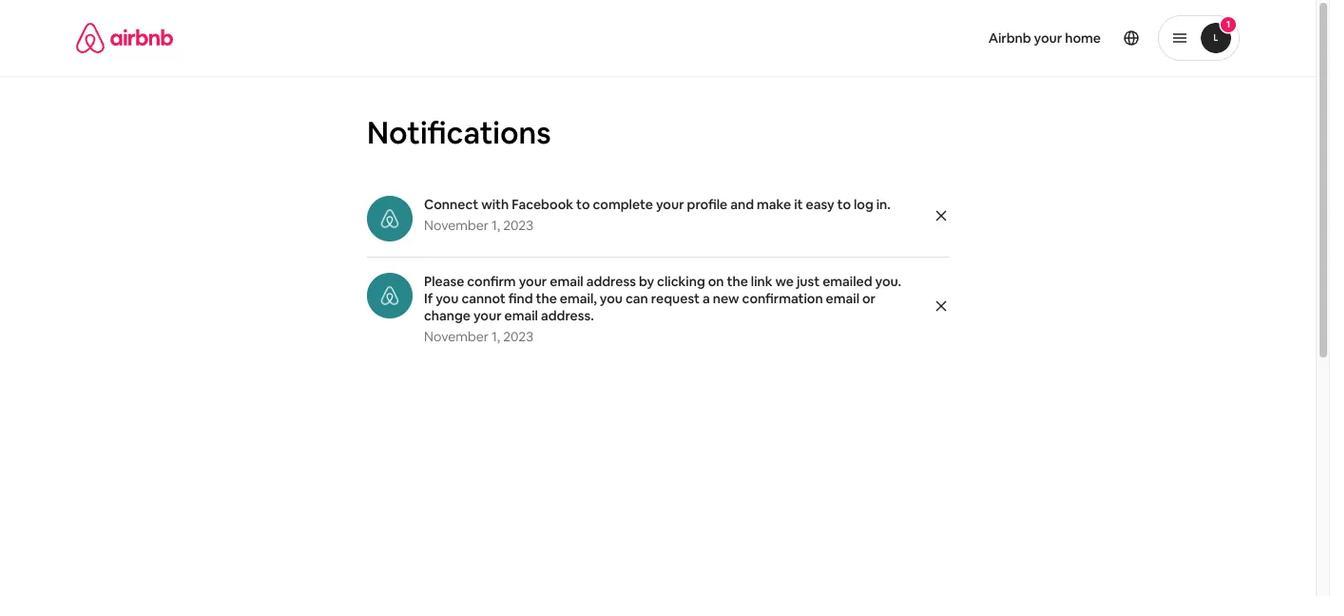 Task type: locate. For each thing, give the bounding box(es) containing it.
or
[[862, 290, 876, 307]]

you.
[[875, 273, 902, 290]]

1 horizontal spatial to
[[837, 196, 851, 213]]

you left can
[[600, 290, 623, 307]]

1 vertical spatial november
[[424, 328, 489, 345]]

1 horizontal spatial you
[[600, 290, 623, 307]]

a
[[703, 290, 710, 307]]

to left 'complete'
[[576, 196, 590, 213]]

log
[[854, 196, 874, 213]]

1 button
[[1158, 15, 1240, 61]]

2023 down find
[[503, 328, 534, 345]]

your down confirm
[[474, 307, 502, 324]]

2023
[[503, 217, 534, 234], [503, 328, 534, 345]]

your left 'home'
[[1034, 29, 1062, 47]]

1 vertical spatial 1,
[[492, 328, 500, 345]]

november down change
[[424, 328, 489, 345]]

email up address.
[[550, 273, 584, 290]]

1 vertical spatial 2023
[[503, 328, 534, 345]]

1 november from the top
[[424, 217, 489, 234]]

0 vertical spatial 1,
[[492, 217, 500, 234]]

change
[[424, 307, 471, 324]]

0 horizontal spatial email
[[505, 307, 538, 324]]

facebook
[[512, 196, 574, 213]]

november
[[424, 217, 489, 234], [424, 328, 489, 345]]

2023 down with
[[503, 217, 534, 234]]

to
[[576, 196, 590, 213], [837, 196, 851, 213]]

the right find
[[536, 290, 557, 307]]

notifications
[[367, 113, 551, 152]]

your
[[1034, 29, 1062, 47], [656, 196, 684, 213], [519, 273, 547, 290], [474, 307, 502, 324]]

0 vertical spatial 2023
[[503, 217, 534, 234]]

easy
[[806, 196, 835, 213]]

2 november from the top
[[424, 328, 489, 345]]

0 horizontal spatial to
[[576, 196, 590, 213]]

1 1, from the top
[[492, 217, 500, 234]]

november down connect
[[424, 217, 489, 234]]

email left or
[[826, 290, 860, 307]]

airbnb your home
[[989, 29, 1101, 47]]

complete
[[593, 196, 653, 213]]

1
[[1226, 18, 1231, 30]]

2023 inside connect with facebook to complete your profile and make it easy to log in. november 1, 2023
[[503, 217, 534, 234]]

0 vertical spatial november
[[424, 217, 489, 234]]

emailed
[[823, 273, 873, 290]]

please confirm your email address by clicking on the link we just emailed you. if you cannot find the email, you can request a new confirmation email or change your email address. november 1, 2023
[[424, 273, 902, 345]]

airbnb
[[989, 29, 1031, 47]]

1, down with
[[492, 217, 500, 234]]

the
[[727, 273, 748, 290], [536, 290, 557, 307]]

the right on
[[727, 273, 748, 290]]

1,
[[492, 217, 500, 234], [492, 328, 500, 345]]

0 horizontal spatial the
[[536, 290, 557, 307]]

profile
[[687, 196, 728, 213]]

1, down cannot
[[492, 328, 500, 345]]

make
[[757, 196, 791, 213]]

1 2023 from the top
[[503, 217, 534, 234]]

2 1, from the top
[[492, 328, 500, 345]]

2 to from the left
[[837, 196, 851, 213]]

find
[[509, 290, 533, 307]]

2 2023 from the top
[[503, 328, 534, 345]]

to left log
[[837, 196, 851, 213]]

your left "profile"
[[656, 196, 684, 213]]

you right if
[[436, 290, 459, 307]]

email
[[550, 273, 584, 290], [826, 290, 860, 307], [505, 307, 538, 324]]

you
[[436, 290, 459, 307], [600, 290, 623, 307]]

email down confirm
[[505, 307, 538, 324]]

on
[[708, 273, 724, 290]]

1 to from the left
[[576, 196, 590, 213]]

0 horizontal spatial you
[[436, 290, 459, 307]]

with
[[481, 196, 509, 213]]



Task type: describe. For each thing, give the bounding box(es) containing it.
address.
[[541, 307, 594, 324]]

airbnb your home link
[[977, 18, 1113, 58]]

new
[[713, 290, 739, 307]]

please
[[424, 273, 464, 290]]

request
[[651, 290, 700, 307]]

can
[[626, 290, 648, 307]]

november inside please confirm your email address by clicking on the link we just emailed you. if you cannot find the email, you can request a new confirmation email or change your email address. november 1, 2023
[[424, 328, 489, 345]]

and
[[731, 196, 754, 213]]

2 horizontal spatial email
[[826, 290, 860, 307]]

1, inside connect with facebook to complete your profile and make it easy to log in. november 1, 2023
[[492, 217, 500, 234]]

2023 inside please confirm your email address by clicking on the link we just emailed you. if you cannot find the email, you can request a new confirmation email or change your email address. november 1, 2023
[[503, 328, 534, 345]]

just
[[797, 273, 820, 290]]

november inside connect with facebook to complete your profile and make it easy to log in. november 1, 2023
[[424, 217, 489, 234]]

connect
[[424, 196, 479, 213]]

clicking
[[657, 273, 705, 290]]

1 horizontal spatial email
[[550, 273, 584, 290]]

profile element
[[681, 0, 1240, 76]]

cannot
[[462, 290, 506, 307]]

it
[[794, 196, 803, 213]]

if
[[424, 290, 433, 307]]

1 horizontal spatial the
[[727, 273, 748, 290]]

email,
[[560, 290, 597, 307]]

address
[[586, 273, 636, 290]]

1 you from the left
[[436, 290, 459, 307]]

by
[[639, 273, 654, 290]]

home
[[1065, 29, 1101, 47]]

in.
[[877, 196, 891, 213]]

1, inside please confirm your email address by clicking on the link we just emailed you. if you cannot find the email, you can request a new confirmation email or change your email address. november 1, 2023
[[492, 328, 500, 345]]

confirm
[[467, 273, 516, 290]]

2 you from the left
[[600, 290, 623, 307]]

your right confirm
[[519, 273, 547, 290]]

link
[[751, 273, 773, 290]]

your inside airbnb your home link
[[1034, 29, 1062, 47]]

connect with facebook to complete your profile and make it easy to log in. november 1, 2023
[[424, 196, 891, 234]]

we
[[775, 273, 794, 290]]

confirmation
[[742, 290, 823, 307]]

your inside connect with facebook to complete your profile and make it easy to log in. november 1, 2023
[[656, 196, 684, 213]]



Task type: vqa. For each thing, say whether or not it's contained in the screenshot.
the $969 Total before taxes
no



